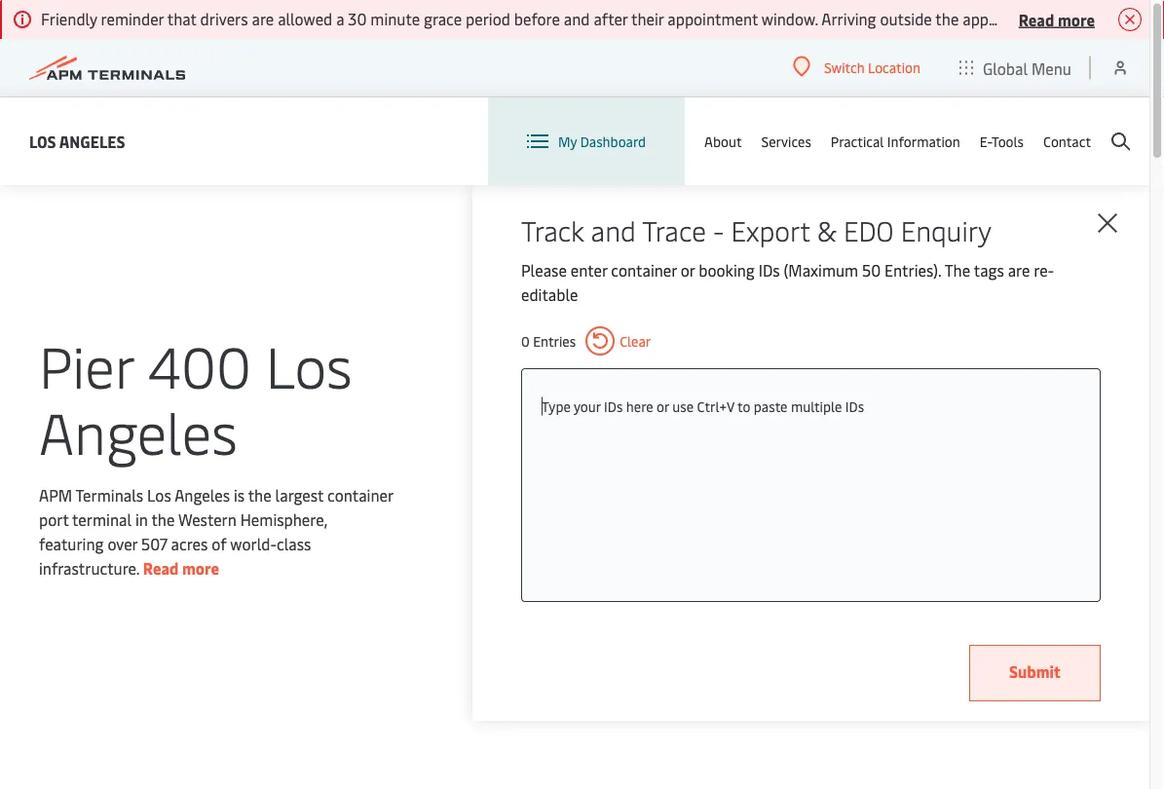 Task type: describe. For each thing, give the bounding box(es) containing it.
services
[[762, 132, 812, 151]]

largest
[[275, 485, 324, 506]]

services button
[[762, 97, 812, 185]]

dashboard
[[581, 132, 646, 151]]

editable
[[522, 284, 579, 305]]

class
[[277, 534, 311, 555]]

entries
[[533, 332, 576, 350]]

booking
[[699, 260, 755, 281]]

my dashboard
[[558, 132, 646, 151]]

read more for read more button
[[1019, 9, 1096, 29]]

e-tools
[[980, 132, 1024, 151]]

la secondary image
[[37, 492, 378, 785]]

multiple
[[791, 397, 843, 415]]

0 horizontal spatial ids
[[604, 397, 623, 415]]

my
[[558, 132, 577, 151]]

container inside apm terminals los angeles is the largest container port terminal in the western hemisphere, featuring over 507 acres of world-class infrastructure.
[[328, 485, 393, 506]]

western
[[178, 509, 237, 530]]

tags
[[975, 260, 1005, 281]]

0 vertical spatial angeles
[[59, 131, 125, 152]]

close alert image
[[1119, 8, 1142, 31]]

here
[[627, 397, 654, 415]]

practical information
[[831, 132, 961, 151]]

507
[[141, 534, 167, 555]]

world-
[[230, 534, 277, 555]]

read for read more button
[[1019, 9, 1055, 29]]

enquiry
[[901, 211, 992, 248]]

more for read more button
[[1058, 9, 1096, 29]]

practical
[[831, 132, 884, 151]]

menu
[[1032, 57, 1072, 78]]

my dashboard button
[[527, 97, 646, 185]]

los angeles
[[29, 131, 125, 152]]

clear button
[[586, 327, 651, 356]]

is
[[234, 485, 245, 506]]

switch location
[[825, 58, 921, 76]]

0 entries
[[522, 332, 576, 350]]

the
[[945, 260, 971, 281]]

0
[[522, 332, 530, 350]]

hemisphere,
[[241, 509, 327, 530]]

contact button
[[1044, 97, 1092, 185]]

are
[[1009, 260, 1031, 281]]

(maximum
[[784, 260, 859, 281]]

location
[[868, 58, 921, 76]]

please enter container or booking ids (maximum 50 entries). the tags are re- editable
[[522, 260, 1055, 305]]

2 horizontal spatial ids
[[846, 397, 865, 415]]

los for pier 400 los angeles
[[266, 326, 353, 403]]

apm
[[39, 485, 72, 506]]

container inside please enter container or booking ids (maximum 50 entries). the tags are re- editable
[[612, 260, 677, 281]]

about
[[705, 132, 742, 151]]

submit button
[[970, 645, 1101, 702]]

global
[[984, 57, 1028, 78]]



Task type: vqa. For each thing, say whether or not it's contained in the screenshot.
Pier 400 Los Angeles
yes



Task type: locate. For each thing, give the bounding box(es) containing it.
1 horizontal spatial read
[[1019, 9, 1055, 29]]

container right largest
[[328, 485, 393, 506]]

0 horizontal spatial more
[[182, 558, 219, 579]]

1 horizontal spatial ids
[[759, 260, 781, 281]]

1 vertical spatial los
[[266, 326, 353, 403]]

read
[[1019, 9, 1055, 29], [143, 558, 179, 579]]

practical information button
[[831, 97, 961, 185]]

Type or paste your IDs here text field
[[542, 389, 1081, 424]]

50
[[863, 260, 881, 281]]

los inside apm terminals los angeles is the largest container port terminal in the western hemisphere, featuring over 507 acres of world-class infrastructure.
[[147, 485, 171, 506]]

los inside pier 400 los angeles
[[266, 326, 353, 403]]

enter
[[571, 260, 608, 281]]

angeles inside pier 400 los angeles
[[39, 392, 238, 469]]

1 vertical spatial more
[[182, 558, 219, 579]]

1 horizontal spatial or
[[681, 260, 695, 281]]

switch location button
[[793, 56, 921, 77]]

paste
[[754, 397, 788, 415]]

angeles for 400
[[39, 392, 238, 469]]

0 horizontal spatial read more
[[143, 558, 219, 579]]

more for read more 'link'
[[182, 558, 219, 579]]

switch
[[825, 58, 865, 76]]

angeles for terminals
[[175, 485, 230, 506]]

1 vertical spatial read more
[[143, 558, 219, 579]]

re-
[[1035, 260, 1055, 281]]

0 horizontal spatial container
[[328, 485, 393, 506]]

1 vertical spatial read
[[143, 558, 179, 579]]

track
[[522, 211, 584, 248]]

angeles
[[59, 131, 125, 152], [39, 392, 238, 469], [175, 485, 230, 506]]

ids right 'your'
[[604, 397, 623, 415]]

2 vertical spatial angeles
[[175, 485, 230, 506]]

contact
[[1044, 132, 1092, 151]]

angeles inside apm terminals los angeles is the largest container port terminal in the western hemisphere, featuring over 507 acres of world-class infrastructure.
[[175, 485, 230, 506]]

400
[[148, 326, 251, 403]]

over
[[108, 534, 138, 555]]

container
[[612, 260, 677, 281], [328, 485, 393, 506]]

0 vertical spatial los
[[29, 131, 56, 152]]

2 horizontal spatial los
[[266, 326, 353, 403]]

read more for read more 'link'
[[143, 558, 219, 579]]

read more
[[1019, 9, 1096, 29], [143, 558, 219, 579]]

apm terminals los angeles is the largest container port terminal in the western hemisphere, featuring over 507 acres of world-class infrastructure.
[[39, 485, 393, 579]]

read more button
[[1019, 7, 1096, 31]]

edo
[[844, 211, 894, 248]]

or
[[681, 260, 695, 281], [657, 397, 670, 415]]

pier 400 los angeles
[[39, 326, 353, 469]]

tools
[[992, 132, 1024, 151]]

terminal
[[72, 509, 132, 530]]

-
[[713, 211, 725, 248]]

trace
[[643, 211, 707, 248]]

track and trace - export & edo enquiry
[[522, 211, 992, 248]]

e-
[[980, 132, 992, 151]]

0 horizontal spatial the
[[152, 509, 175, 530]]

and
[[591, 211, 636, 248]]

please
[[522, 260, 567, 281]]

more inside read more button
[[1058, 9, 1096, 29]]

0 vertical spatial or
[[681, 260, 695, 281]]

read up "global menu"
[[1019, 9, 1055, 29]]

2 vertical spatial los
[[147, 485, 171, 506]]

ctrl+v
[[697, 397, 735, 415]]

read inside button
[[1019, 9, 1055, 29]]

more left close alert icon
[[1058, 9, 1096, 29]]

global menu button
[[941, 39, 1092, 97]]

ids down export
[[759, 260, 781, 281]]

0 vertical spatial more
[[1058, 9, 1096, 29]]

0 horizontal spatial los
[[29, 131, 56, 152]]

read for read more 'link'
[[143, 558, 179, 579]]

submit
[[1010, 661, 1062, 682]]

1 vertical spatial or
[[657, 397, 670, 415]]

ids right multiple
[[846, 397, 865, 415]]

in
[[136, 509, 148, 530]]

0 horizontal spatial read
[[143, 558, 179, 579]]

clear
[[620, 332, 651, 350]]

1 horizontal spatial container
[[612, 260, 677, 281]]

pier
[[39, 326, 134, 403]]

global menu
[[984, 57, 1072, 78]]

&
[[818, 211, 837, 248]]

0 vertical spatial container
[[612, 260, 677, 281]]

type
[[542, 397, 571, 415]]

infrastructure.
[[39, 558, 139, 579]]

of
[[212, 534, 227, 555]]

entries).
[[885, 260, 942, 281]]

1 vertical spatial container
[[328, 485, 393, 506]]

port
[[39, 509, 69, 530]]

1 vertical spatial angeles
[[39, 392, 238, 469]]

0 vertical spatial read more
[[1019, 9, 1096, 29]]

your
[[574, 397, 601, 415]]

1 horizontal spatial los
[[147, 485, 171, 506]]

container down trace
[[612, 260, 677, 281]]

0 horizontal spatial or
[[657, 397, 670, 415]]

the right in
[[152, 509, 175, 530]]

0 vertical spatial the
[[248, 485, 272, 506]]

read down 507
[[143, 558, 179, 579]]

terminals
[[76, 485, 143, 506]]

read more down 'acres'
[[143, 558, 219, 579]]

1 horizontal spatial the
[[248, 485, 272, 506]]

or left booking at the right of the page
[[681, 260, 695, 281]]

or left use in the bottom of the page
[[657, 397, 670, 415]]

featuring
[[39, 534, 104, 555]]

e-tools button
[[980, 97, 1024, 185]]

more down 'acres'
[[182, 558, 219, 579]]

los
[[29, 131, 56, 152], [266, 326, 353, 403], [147, 485, 171, 506]]

the right is
[[248, 485, 272, 506]]

ids inside please enter container or booking ids (maximum 50 entries). the tags are re- editable
[[759, 260, 781, 281]]

0 vertical spatial read
[[1019, 9, 1055, 29]]

1 vertical spatial the
[[152, 509, 175, 530]]

1 horizontal spatial more
[[1058, 9, 1096, 29]]

read more link
[[143, 558, 219, 579]]

about button
[[705, 97, 742, 185]]

the
[[248, 485, 272, 506], [152, 509, 175, 530]]

1 horizontal spatial read more
[[1019, 9, 1096, 29]]

or inside please enter container or booking ids (maximum 50 entries). the tags are re- editable
[[681, 260, 695, 281]]

ids
[[759, 260, 781, 281], [604, 397, 623, 415], [846, 397, 865, 415]]

information
[[888, 132, 961, 151]]

export
[[732, 211, 811, 248]]

los angeles link
[[29, 129, 125, 154]]

type your ids here or use ctrl+v to paste multiple ids
[[542, 397, 865, 415]]

acres
[[171, 534, 208, 555]]

more
[[1058, 9, 1096, 29], [182, 558, 219, 579]]

read more up menu
[[1019, 9, 1096, 29]]

use
[[673, 397, 694, 415]]

los inside los angeles link
[[29, 131, 56, 152]]

los for apm terminals los angeles is the largest container port terminal in the western hemisphere, featuring over 507 acres of world-class infrastructure.
[[147, 485, 171, 506]]

to
[[738, 397, 751, 415]]



